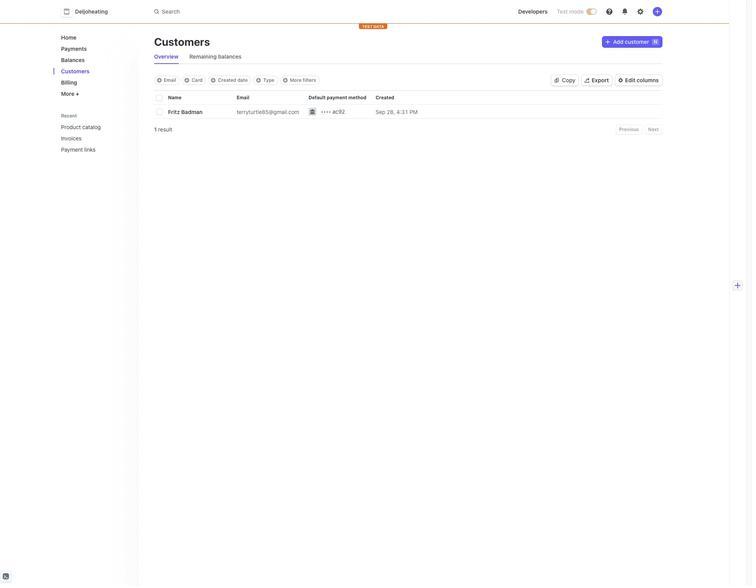 Task type: locate. For each thing, give the bounding box(es) containing it.
created right the add created date "image" at the left top of page
[[218, 77, 236, 83]]

pin to navigation image
[[125, 124, 132, 130], [125, 135, 132, 141], [125, 146, 132, 153]]

terryturtle85@gmail.com
[[237, 108, 299, 115]]

invoices link
[[58, 132, 122, 145]]

type
[[263, 77, 275, 83]]

balances
[[218, 53, 242, 60]]

more right add more filters icon
[[290, 77, 302, 83]]

1 vertical spatial created
[[376, 95, 394, 100]]

data
[[374, 24, 384, 29]]

2 vertical spatial pin to navigation image
[[125, 146, 132, 153]]

0 vertical spatial created
[[218, 77, 236, 83]]

created
[[218, 77, 236, 83], [376, 95, 394, 100]]

email down the date on the left top
[[237, 95, 249, 100]]

1 pin to navigation image from the top
[[125, 124, 132, 130]]

Select All checkbox
[[156, 95, 162, 100]]

1 vertical spatial pin to navigation image
[[125, 135, 132, 141]]

toolbar
[[154, 76, 320, 85]]

tab list containing overview
[[151, 50, 662, 64]]

export button
[[582, 75, 612, 86]]

clear history image
[[125, 113, 130, 118]]

pm
[[410, 108, 418, 115]]

product catalog link
[[58, 121, 122, 133]]

deljoheating
[[75, 8, 108, 15]]

method
[[349, 95, 366, 100]]

1 vertical spatial customers
[[61, 68, 90, 74]]

more left "+"
[[61, 90, 74, 97]]

created up sep
[[376, 95, 394, 100]]

1 result
[[154, 126, 172, 133]]

add type image
[[256, 78, 261, 83]]

1 vertical spatial more
[[61, 90, 74, 97]]

customers up overview
[[154, 35, 210, 48]]

•••• ac92 link
[[304, 103, 376, 119]]

test mode
[[557, 8, 584, 15]]

payment links
[[61, 146, 96, 153]]

tab list
[[151, 50, 662, 64]]

overview
[[154, 53, 179, 60]]

badman
[[181, 108, 203, 115]]

created for created
[[376, 95, 394, 100]]

0 horizontal spatial created
[[218, 77, 236, 83]]

1 horizontal spatial email
[[237, 95, 249, 100]]

add created date image
[[211, 78, 216, 83]]

0 horizontal spatial more
[[61, 90, 74, 97]]

billing link
[[58, 76, 132, 89]]

sep
[[376, 108, 385, 115]]

developers link
[[515, 5, 551, 18]]

customers down balances
[[61, 68, 90, 74]]

edit columns
[[625, 77, 659, 83]]

fritz
[[168, 108, 180, 115]]

sep 28, 4:31 pm
[[376, 108, 418, 115]]

svg image
[[606, 40, 610, 44]]

fritz badman
[[168, 108, 203, 115]]

default payment method
[[309, 95, 366, 100]]

default
[[309, 95, 326, 100]]

more
[[290, 77, 302, 83], [61, 90, 74, 97]]

1 horizontal spatial more
[[290, 77, 302, 83]]

1
[[154, 126, 157, 133]]

1 horizontal spatial customers
[[154, 35, 210, 48]]

created for created date
[[218, 77, 236, 83]]

email
[[164, 77, 176, 83], [237, 95, 249, 100]]

columns
[[637, 77, 659, 83]]

copy button
[[551, 75, 579, 86]]

product catalog
[[61, 124, 101, 130]]

+
[[76, 90, 79, 97]]

payment
[[327, 95, 347, 100]]

balances link
[[58, 54, 132, 66]]

0 horizontal spatial email
[[164, 77, 176, 83]]

toolbar containing email
[[154, 76, 320, 85]]

pin to navigation image for links
[[125, 146, 132, 153]]

product
[[61, 124, 81, 130]]

1 vertical spatial email
[[237, 95, 249, 100]]

more +
[[61, 90, 79, 97]]

1 horizontal spatial created
[[376, 95, 394, 100]]

pin to navigation image for catalog
[[125, 124, 132, 130]]

created date
[[218, 77, 248, 83]]

0 vertical spatial more
[[290, 77, 302, 83]]

remaining
[[189, 53, 217, 60]]

catalog
[[82, 124, 101, 130]]

customers
[[154, 35, 210, 48], [61, 68, 90, 74]]

3 pin to navigation image from the top
[[125, 146, 132, 153]]

0 vertical spatial email
[[164, 77, 176, 83]]

0 vertical spatial pin to navigation image
[[125, 124, 132, 130]]

email right add email image
[[164, 77, 176, 83]]



Task type: vqa. For each thing, say whether or not it's contained in the screenshot.
export
yes



Task type: describe. For each thing, give the bounding box(es) containing it.
invoices
[[61, 135, 82, 142]]

test
[[362, 24, 373, 29]]

n
[[654, 39, 658, 45]]

svg image
[[555, 78, 559, 83]]

next button
[[645, 125, 662, 134]]

••••
[[321, 108, 331, 115]]

billing
[[61, 79, 77, 86]]

edit
[[625, 77, 636, 83]]

settings image
[[637, 9, 644, 15]]

name
[[168, 95, 182, 100]]

mode
[[569, 8, 584, 15]]

4:31
[[397, 108, 408, 115]]

add
[[613, 38, 624, 45]]

balances
[[61, 57, 85, 63]]

recent
[[61, 113, 77, 119]]

previous button
[[616, 125, 642, 134]]

add card image
[[185, 78, 189, 83]]

•••• ac92
[[321, 108, 345, 115]]

overview link
[[151, 51, 182, 62]]

deljoheating button
[[61, 6, 116, 17]]

remaining balances
[[189, 53, 242, 60]]

test data
[[362, 24, 384, 29]]

more filters
[[290, 77, 316, 83]]

add customer
[[613, 38, 649, 45]]

add more filters image
[[283, 78, 288, 83]]

next
[[648, 126, 659, 132]]

more for more filters
[[290, 77, 302, 83]]

Select Item checkbox
[[156, 109, 162, 114]]

payments link
[[58, 42, 132, 55]]

0 vertical spatial customers
[[154, 35, 210, 48]]

more for more +
[[61, 90, 74, 97]]

test
[[557, 8, 568, 15]]

help image
[[606, 9, 613, 15]]

remaining balances link
[[186, 51, 245, 62]]

search
[[162, 8, 180, 15]]

payment links link
[[58, 143, 122, 156]]

ac92
[[333, 108, 345, 115]]

customers link
[[58, 65, 132, 78]]

fritz badman link
[[168, 105, 212, 118]]

copy
[[562, 77, 576, 83]]

links
[[84, 146, 96, 153]]

home
[[61, 34, 76, 41]]

export
[[592, 77, 609, 83]]

developers
[[518, 8, 548, 15]]

filters
[[303, 77, 316, 83]]

date
[[238, 77, 248, 83]]

edit columns button
[[615, 75, 662, 86]]

sep 28, 4:31 pm link
[[376, 105, 427, 118]]

28,
[[387, 108, 395, 115]]

terryturtle85@gmail.com link
[[237, 105, 309, 118]]

home link
[[58, 31, 132, 44]]

payments
[[61, 45, 87, 52]]

result
[[158, 126, 172, 133]]

2 pin to navigation image from the top
[[125, 135, 132, 141]]

Search text field
[[150, 4, 368, 19]]

card
[[192, 77, 203, 83]]

previous
[[619, 126, 639, 132]]

payment
[[61, 146, 83, 153]]

customer
[[625, 38, 649, 45]]

add email image
[[157, 78, 162, 83]]

recent element
[[53, 121, 139, 156]]

0 horizontal spatial customers
[[61, 68, 90, 74]]

Search search field
[[150, 4, 368, 19]]



